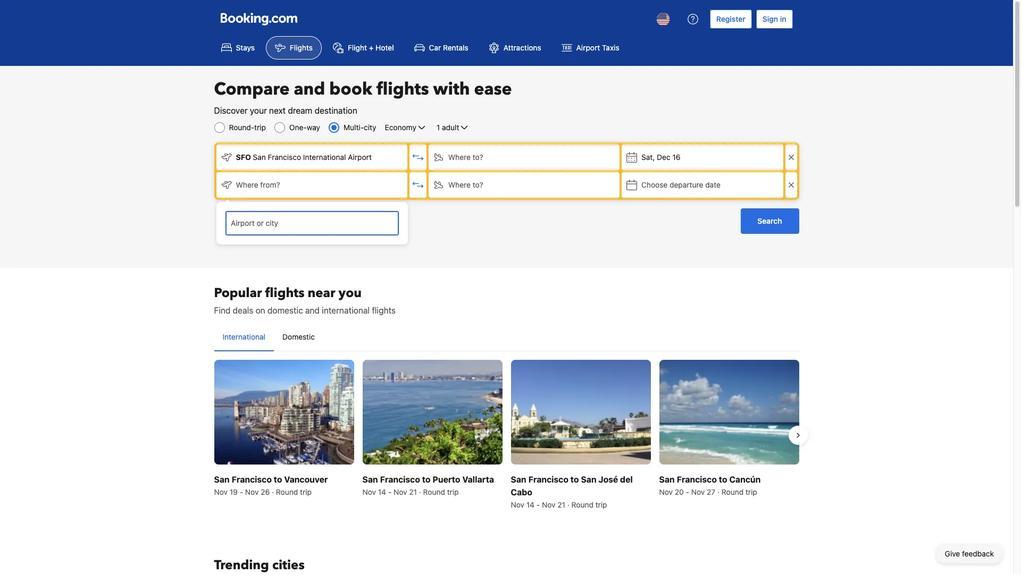 Task type: vqa. For each thing, say whether or not it's contained in the screenshot.
trip in San Francisco to Puerto Vallarta Nov 14 - Nov 21 · Round trip
yes



Task type: describe. For each thing, give the bounding box(es) containing it.
car rentals link
[[405, 36, 477, 60]]

a
[[238, 216, 243, 226]]

add
[[220, 216, 236, 226]]

book
[[329, 78, 372, 101]]

give feedback
[[945, 549, 994, 558]]

date
[[705, 180, 721, 189]]

sign in
[[763, 14, 786, 23]]

next
[[269, 106, 286, 115]]

stays
[[236, 43, 255, 52]]

international inside button
[[223, 332, 265, 341]]

search
[[758, 216, 782, 226]]

find
[[214, 306, 231, 315]]

sfo
[[236, 153, 251, 162]]

san francisco to cancún nov 20 - nov 27 · round trip
[[659, 475, 761, 497]]

car
[[429, 43, 441, 52]]

16
[[673, 153, 681, 162]]

register
[[716, 14, 746, 23]]

city
[[364, 123, 376, 132]]

popular
[[214, 285, 262, 302]]

flights inside the compare and book flights with ease discover your next dream destination
[[377, 78, 429, 101]]

· inside san francisco to cancún nov 20 - nov 27 · round trip
[[717, 488, 720, 497]]

choose
[[641, 180, 668, 189]]

add a flight button
[[214, 208, 272, 234]]

round inside the san francisco to vancouver nov 19 - nov 26 · round trip
[[276, 488, 298, 497]]

+
[[369, 43, 374, 52]]

26
[[261, 488, 270, 497]]

give feedback button
[[936, 545, 1003, 564]]

dream
[[288, 106, 312, 115]]

trip inside san francisco to cancún nov 20 - nov 27 · round trip
[[746, 488, 757, 497]]

- inside san francisco to san josé del cabo nov 14 - nov 21 · round trip
[[537, 501, 540, 510]]

compare and book flights with ease discover your next dream destination
[[214, 78, 512, 115]]

sign in link
[[756, 10, 793, 29]]

1 adult button
[[436, 121, 471, 134]]

27
[[707, 488, 715, 497]]

attractions
[[504, 43, 541, 52]]

domestic
[[282, 332, 315, 341]]

round-
[[229, 123, 254, 132]]

Airport or city text field
[[230, 218, 395, 229]]

· inside the san francisco to vancouver nov 19 - nov 26 · round trip
[[272, 488, 274, 497]]

ease
[[474, 78, 512, 101]]

round inside san francisco to cancún nov 20 - nov 27 · round trip
[[722, 488, 744, 497]]

where from?
[[236, 180, 280, 189]]

trip down your
[[254, 123, 266, 132]]

- inside the san francisco to vancouver nov 19 - nov 26 · round trip
[[240, 488, 243, 497]]

trip inside the san francisco to vancouver nov 19 - nov 26 · round trip
[[300, 488, 312, 497]]

sfo san francisco international airport
[[236, 153, 372, 162]]

- inside san francisco to cancún nov 20 - nov 27 · round trip
[[686, 488, 689, 497]]

add a flight
[[220, 216, 266, 226]]

cancún
[[729, 475, 761, 485]]

one-
[[289, 123, 307, 132]]

francisco up from?
[[268, 153, 301, 162]]

choose departure date
[[641, 180, 721, 189]]

to? for sat, dec 16
[[473, 153, 483, 162]]

francisco for san francisco to san josé del cabo
[[528, 475, 569, 485]]

flight + hotel link
[[324, 36, 403, 60]]

san francisco to vancouver nov 19 - nov 26 · round trip
[[214, 475, 328, 497]]

cabo
[[511, 488, 532, 497]]

vancouver
[[284, 475, 328, 485]]

compare
[[214, 78, 290, 101]]

car rentals
[[429, 43, 468, 52]]

give
[[945, 549, 960, 558]]

dec
[[657, 153, 671, 162]]

register link
[[710, 10, 752, 29]]

flights link
[[266, 36, 322, 60]]

21 inside san francisco to san josé del cabo nov 14 - nov 21 · round trip
[[558, 501, 565, 510]]

19
[[230, 488, 238, 497]]

airport taxis link
[[552, 36, 628, 60]]

multi-city
[[344, 123, 376, 132]]

discover
[[214, 106, 248, 115]]

your
[[250, 106, 267, 115]]

· inside san francisco to puerto vallarta nov 14 - nov 21 · round trip
[[419, 488, 421, 497]]

attractions link
[[480, 36, 550, 60]]

sat, dec 16 button
[[622, 145, 783, 170]]

domestic button
[[274, 323, 323, 351]]

rentals
[[443, 43, 468, 52]]

multi-
[[344, 123, 364, 132]]

destination
[[315, 106, 357, 115]]

near
[[308, 285, 335, 302]]

popular flights near you find deals on domestic and international flights
[[214, 285, 396, 315]]

0 horizontal spatial airport
[[348, 153, 372, 162]]

14 inside san francisco to san josé del cabo nov 14 - nov 21 · round trip
[[526, 501, 535, 510]]

you
[[339, 285, 362, 302]]

sign
[[763, 14, 778, 23]]

on
[[256, 306, 265, 315]]

san francisco to san josé del cabo image
[[511, 360, 651, 465]]

san francisco to puerto vallarta image
[[362, 360, 502, 465]]

20
[[675, 488, 684, 497]]

to for vancouver
[[274, 475, 282, 485]]

hotel
[[376, 43, 394, 52]]

francisco for san francisco to vancouver
[[232, 475, 272, 485]]

san for san francisco to cancún
[[659, 475, 675, 485]]

one-way
[[289, 123, 320, 132]]

san francisco to vancouver image
[[214, 360, 354, 465]]

where to? button for choose
[[429, 172, 620, 198]]

san francisco to cancún image
[[659, 360, 799, 465]]

way
[[307, 123, 320, 132]]

francisco for san francisco to puerto vallarta
[[380, 475, 420, 485]]

search button
[[741, 208, 799, 234]]

1 adult
[[437, 123, 459, 132]]

and inside the compare and book flights with ease discover your next dream destination
[[294, 78, 325, 101]]



Task type: locate. For each thing, give the bounding box(es) containing it.
with
[[433, 78, 470, 101]]

booking.com logo image
[[220, 12, 297, 25], [220, 12, 297, 25]]

francisco left puerto
[[380, 475, 420, 485]]

3 to from the left
[[571, 475, 579, 485]]

1 vertical spatial to?
[[473, 180, 483, 189]]

taxis
[[602, 43, 619, 52]]

departure
[[670, 180, 703, 189]]

2 where to? from the top
[[448, 180, 483, 189]]

region
[[206, 356, 808, 515]]

round-trip
[[229, 123, 266, 132]]

san for san francisco to vancouver
[[214, 475, 230, 485]]

flight
[[348, 43, 367, 52]]

where to? for choose departure date
[[448, 180, 483, 189]]

san inside san francisco to cancún nov 20 - nov 27 · round trip
[[659, 475, 675, 485]]

to? for choose departure date
[[473, 180, 483, 189]]

1 vertical spatial where to? button
[[429, 172, 620, 198]]

1 vertical spatial flights
[[265, 285, 305, 302]]

trip down josé
[[596, 501, 607, 510]]

- inside san francisco to puerto vallarta nov 14 - nov 21 · round trip
[[388, 488, 392, 497]]

international down 'deals'
[[223, 332, 265, 341]]

· inside san francisco to san josé del cabo nov 14 - nov 21 · round trip
[[567, 501, 570, 510]]

to for puerto
[[422, 475, 431, 485]]

sat, dec 16
[[641, 153, 681, 162]]

0 vertical spatial international
[[303, 153, 346, 162]]

1 horizontal spatial 21
[[558, 501, 565, 510]]

feedback
[[962, 549, 994, 558]]

to for san
[[571, 475, 579, 485]]

tab list containing international
[[214, 323, 799, 352]]

where for sat, dec 16
[[448, 153, 471, 162]]

trip down puerto
[[447, 488, 459, 497]]

1 vertical spatial international
[[223, 332, 265, 341]]

san inside san francisco to puerto vallarta nov 14 - nov 21 · round trip
[[362, 475, 378, 485]]

1 vertical spatial 21
[[558, 501, 565, 510]]

flights right international
[[372, 306, 396, 315]]

1
[[437, 123, 440, 132]]

trip down cancún in the bottom right of the page
[[746, 488, 757, 497]]

san francisco to puerto vallarta nov 14 - nov 21 · round trip
[[362, 475, 494, 497]]

to for cancún
[[719, 475, 727, 485]]

to left josé
[[571, 475, 579, 485]]

san inside the san francisco to vancouver nov 19 - nov 26 · round trip
[[214, 475, 230, 485]]

francisco for san francisco to cancún
[[677, 475, 717, 485]]

4 to from the left
[[719, 475, 727, 485]]

2 to from the left
[[422, 475, 431, 485]]

international button
[[214, 323, 274, 351]]

airport left taxis
[[576, 43, 600, 52]]

francisco up "27"
[[677, 475, 717, 485]]

san for san francisco to san josé del cabo
[[511, 475, 526, 485]]

14 inside san francisco to puerto vallarta nov 14 - nov 21 · round trip
[[378, 488, 386, 497]]

0 horizontal spatial 14
[[378, 488, 386, 497]]

tab list
[[214, 323, 799, 352]]

1 horizontal spatial international
[[303, 153, 346, 162]]

2 where to? button from the top
[[429, 172, 620, 198]]

international
[[303, 153, 346, 162], [223, 332, 265, 341]]

where to? button
[[429, 145, 620, 170], [429, 172, 620, 198]]

1 to from the left
[[274, 475, 282, 485]]

to inside san francisco to puerto vallarta nov 14 - nov 21 · round trip
[[422, 475, 431, 485]]

trip inside san francisco to san josé del cabo nov 14 - nov 21 · round trip
[[596, 501, 607, 510]]

flights up domestic
[[265, 285, 305, 302]]

2 to? from the top
[[473, 180, 483, 189]]

puerto
[[433, 475, 460, 485]]

san francisco to san josé del cabo nov 14 - nov 21 · round trip
[[511, 475, 633, 510]]

·
[[272, 488, 274, 497], [419, 488, 421, 497], [717, 488, 720, 497], [567, 501, 570, 510]]

to inside the san francisco to vancouver nov 19 - nov 26 · round trip
[[274, 475, 282, 485]]

0 vertical spatial where to? button
[[429, 145, 620, 170]]

region containing san francisco to vancouver
[[206, 356, 808, 515]]

1 vertical spatial airport
[[348, 153, 372, 162]]

san
[[253, 153, 266, 162], [214, 475, 230, 485], [362, 475, 378, 485], [511, 475, 526, 485], [581, 475, 597, 485], [659, 475, 675, 485]]

where to?
[[448, 153, 483, 162], [448, 180, 483, 189]]

round inside san francisco to puerto vallarta nov 14 - nov 21 · round trip
[[423, 488, 445, 497]]

1 where to? button from the top
[[429, 145, 620, 170]]

choose departure date button
[[622, 172, 783, 198]]

0 vertical spatial to?
[[473, 153, 483, 162]]

where to? for sat, dec 16
[[448, 153, 483, 162]]

1 horizontal spatial airport
[[576, 43, 600, 52]]

francisco inside san francisco to puerto vallarta nov 14 - nov 21 · round trip
[[380, 475, 420, 485]]

josé
[[599, 475, 618, 485]]

0 vertical spatial 14
[[378, 488, 386, 497]]

to left vancouver
[[274, 475, 282, 485]]

flight + hotel
[[348, 43, 394, 52]]

1 vertical spatial where to?
[[448, 180, 483, 189]]

airport down the multi-city
[[348, 153, 372, 162]]

0 vertical spatial and
[[294, 78, 325, 101]]

francisco inside san francisco to san josé del cabo nov 14 - nov 21 · round trip
[[528, 475, 569, 485]]

where to? button for sat,
[[429, 145, 620, 170]]

international up "where from?" dropdown button
[[303, 153, 346, 162]]

round
[[276, 488, 298, 497], [423, 488, 445, 497], [722, 488, 744, 497], [572, 501, 594, 510]]

where for choose departure date
[[448, 180, 471, 189]]

and up dream
[[294, 78, 325, 101]]

vallarta
[[462, 475, 494, 485]]

1 to? from the top
[[473, 153, 483, 162]]

international
[[322, 306, 370, 315]]

1 where to? from the top
[[448, 153, 483, 162]]

sat,
[[641, 153, 655, 162]]

where
[[448, 153, 471, 162], [236, 180, 258, 189], [448, 180, 471, 189]]

san for san francisco to puerto vallarta
[[362, 475, 378, 485]]

in
[[780, 14, 786, 23]]

francisco up cabo
[[528, 475, 569, 485]]

flight
[[245, 216, 266, 226]]

0 vertical spatial airport
[[576, 43, 600, 52]]

0 vertical spatial flights
[[377, 78, 429, 101]]

14
[[378, 488, 386, 497], [526, 501, 535, 510]]

to inside san francisco to san josé del cabo nov 14 - nov 21 · round trip
[[571, 475, 579, 485]]

stays link
[[212, 36, 264, 60]]

to left puerto
[[422, 475, 431, 485]]

economy
[[385, 123, 416, 132]]

trip inside san francisco to puerto vallarta nov 14 - nov 21 · round trip
[[447, 488, 459, 497]]

del
[[620, 475, 633, 485]]

0 horizontal spatial 21
[[409, 488, 417, 497]]

to?
[[473, 153, 483, 162], [473, 180, 483, 189]]

to inside san francisco to cancún nov 20 - nov 27 · round trip
[[719, 475, 727, 485]]

francisco up the 26
[[232, 475, 272, 485]]

0 horizontal spatial international
[[223, 332, 265, 341]]

adult
[[442, 123, 459, 132]]

flights
[[290, 43, 313, 52]]

1 vertical spatial 14
[[526, 501, 535, 510]]

domestic
[[267, 306, 303, 315]]

to left cancún in the bottom right of the page
[[719, 475, 727, 485]]

where from? button
[[216, 172, 407, 198]]

francisco inside san francisco to cancún nov 20 - nov 27 · round trip
[[677, 475, 717, 485]]

francisco inside the san francisco to vancouver nov 19 - nov 26 · round trip
[[232, 475, 272, 485]]

airport taxis
[[576, 43, 619, 52]]

from?
[[260, 180, 280, 189]]

and inside popular flights near you find deals on domestic and international flights
[[305, 306, 320, 315]]

deals
[[233, 306, 253, 315]]

0 vertical spatial 21
[[409, 488, 417, 497]]

-
[[240, 488, 243, 497], [388, 488, 392, 497], [686, 488, 689, 497], [537, 501, 540, 510]]

1 vertical spatial and
[[305, 306, 320, 315]]

1 horizontal spatial 14
[[526, 501, 535, 510]]

where inside dropdown button
[[236, 180, 258, 189]]

2 vertical spatial flights
[[372, 306, 396, 315]]

round inside san francisco to san josé del cabo nov 14 - nov 21 · round trip
[[572, 501, 594, 510]]

21 inside san francisco to puerto vallarta nov 14 - nov 21 · round trip
[[409, 488, 417, 497]]

flights up economy
[[377, 78, 429, 101]]

and down near
[[305, 306, 320, 315]]

trip down vancouver
[[300, 488, 312, 497]]

and
[[294, 78, 325, 101], [305, 306, 320, 315]]

0 vertical spatial where to?
[[448, 153, 483, 162]]



